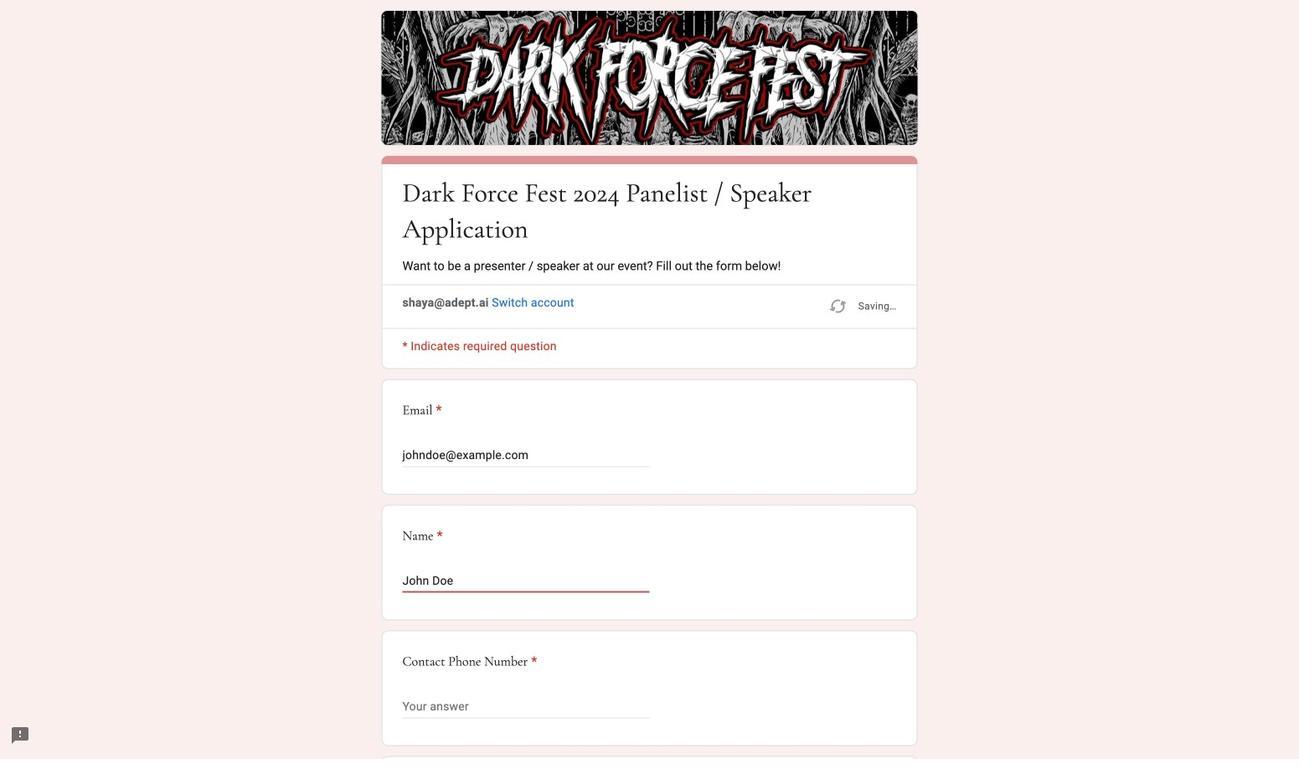 Task type: describe. For each thing, give the bounding box(es) containing it.
required question element for 1st heading from the bottom
[[528, 651, 537, 671]]

Your email email field
[[403, 445, 650, 465]]

2 heading from the top
[[403, 400, 897, 420]]

report a problem to google image
[[10, 726, 30, 746]]

3 heading from the top
[[403, 526, 443, 546]]

required question element for second heading from the bottom
[[434, 526, 443, 546]]



Task type: vqa. For each thing, say whether or not it's contained in the screenshot.
1st heading
yes



Task type: locate. For each thing, give the bounding box(es) containing it.
4 heading from the top
[[403, 651, 537, 671]]

required question element for 2nd heading
[[433, 400, 442, 420]]

list
[[382, 379, 918, 759]]

list item
[[382, 379, 918, 495]]

heading
[[403, 175, 897, 248], [403, 400, 897, 420], [403, 526, 443, 546], [403, 651, 537, 671]]

required question element
[[433, 400, 442, 420], [434, 526, 443, 546], [528, 651, 537, 671]]

1 vertical spatial required question element
[[434, 526, 443, 546]]

0 vertical spatial required question element
[[433, 400, 442, 420]]

2 vertical spatial required question element
[[528, 651, 537, 671]]

None text field
[[403, 697, 650, 717]]

1 heading from the top
[[403, 175, 897, 248]]

None text field
[[403, 571, 650, 591]]

status
[[828, 294, 897, 318]]



